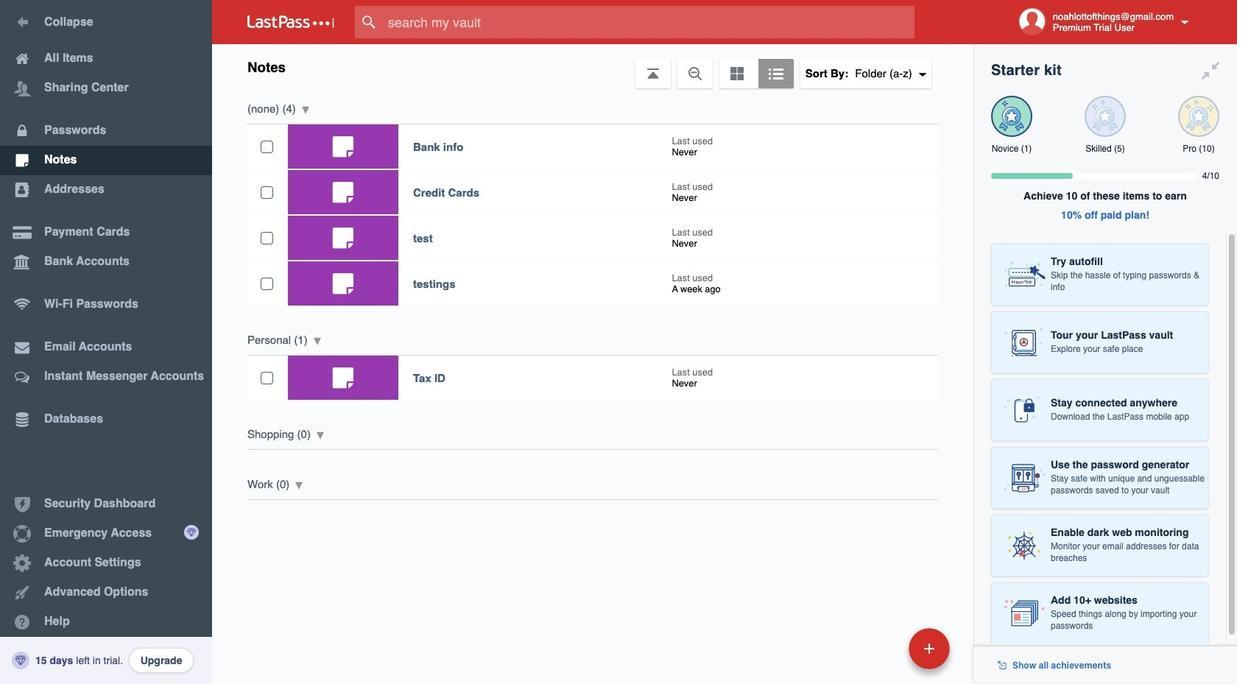 Task type: describe. For each thing, give the bounding box(es) containing it.
Search search field
[[355, 6, 944, 38]]

vault options navigation
[[212, 44, 974, 88]]

lastpass image
[[248, 15, 335, 29]]

new item element
[[808, 628, 956, 670]]

search my vault text field
[[355, 6, 944, 38]]

new item navigation
[[808, 624, 959, 685]]



Task type: vqa. For each thing, say whether or not it's contained in the screenshot.
New item image
no



Task type: locate. For each thing, give the bounding box(es) containing it.
main navigation navigation
[[0, 0, 212, 685]]



